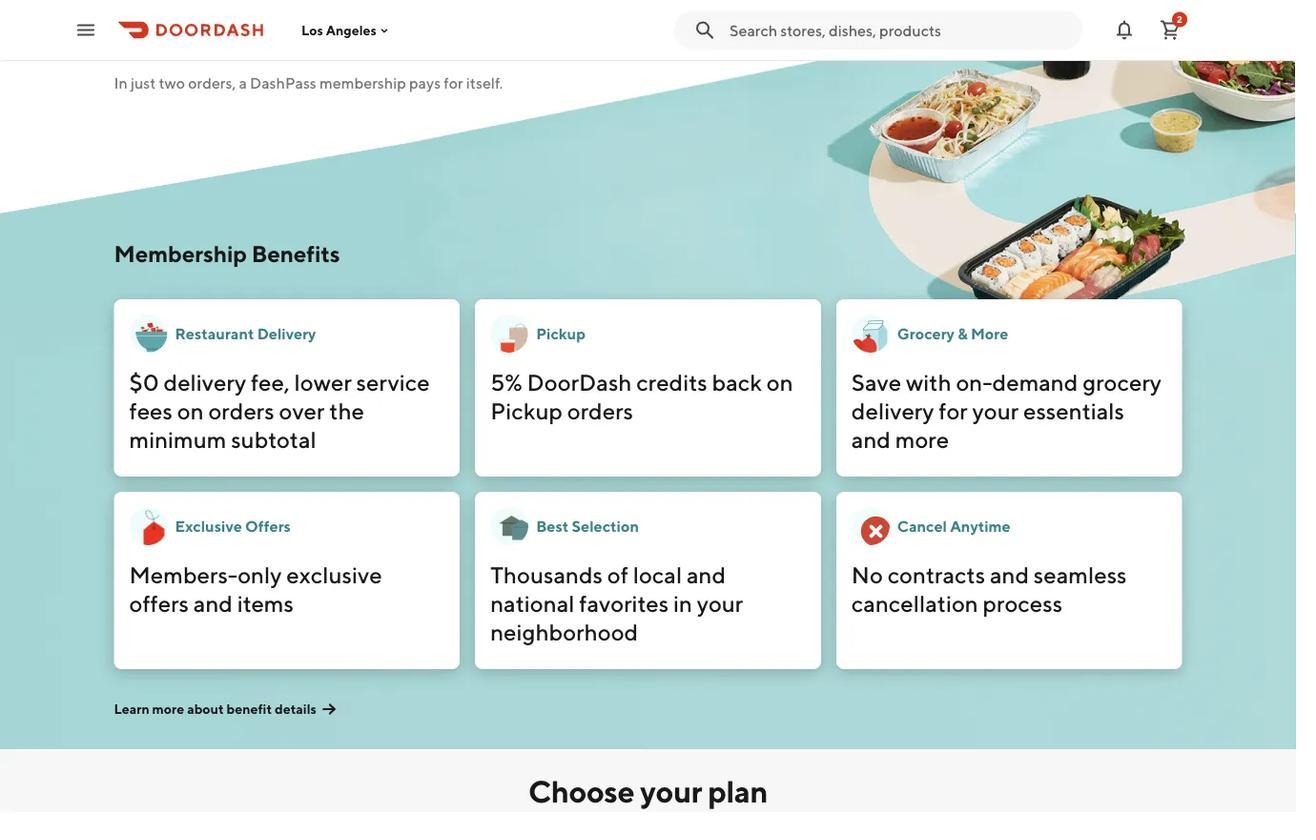 Task type: locate. For each thing, give the bounding box(es) containing it.
choose
[[529, 774, 635, 810]]

1 vertical spatial pickup
[[491, 397, 563, 425]]

2 orders from the left
[[568, 397, 634, 425]]

delivery
[[164, 369, 246, 396], [852, 397, 935, 425]]

no contracts and seamless cancellation process
[[852, 562, 1127, 617]]

service
[[356, 369, 430, 396]]

on inside 5% doordash credits back on pickup orders
[[767, 369, 794, 396]]

0 vertical spatial of
[[270, 0, 306, 11]]

your down on-
[[973, 397, 1019, 425]]

process
[[983, 590, 1063, 617]]

1 vertical spatial delivery
[[852, 397, 935, 425]]

delivery down "save" in the top of the page
[[852, 397, 935, 425]]

just
[[131, 74, 156, 92]]

on
[[767, 369, 794, 396], [177, 397, 204, 425]]

doordash
[[527, 369, 632, 396]]

thousands of local and national favorites in your neighborhood
[[491, 562, 744, 646]]

0 horizontal spatial on
[[177, 397, 204, 425]]

your right in
[[697, 590, 744, 617]]

orders
[[208, 397, 274, 425], [568, 397, 634, 425]]

a
[[239, 74, 247, 92]]

local
[[633, 562, 682, 589]]

on-
[[956, 369, 993, 396]]

for
[[284, 11, 333, 57], [444, 74, 463, 92], [939, 397, 968, 425]]

in
[[674, 590, 693, 617]]

1 horizontal spatial orders
[[568, 397, 634, 425]]

pickup down the 5%
[[491, 397, 563, 425]]

no
[[852, 562, 883, 589]]

1 vertical spatial more
[[152, 702, 184, 718]]

of up favorites
[[608, 562, 629, 589]]

pickup
[[536, 325, 586, 343], [491, 397, 563, 425]]

learn
[[114, 702, 150, 718]]

&
[[958, 325, 968, 343]]

your inside the best of your neighborhood, delivered for less
[[313, 0, 390, 11]]

the
[[114, 0, 180, 11]]

on up minimum
[[177, 397, 204, 425]]

on right "back"
[[767, 369, 794, 396]]

5%
[[491, 369, 523, 396]]

of up los
[[270, 0, 306, 11]]

orders down doordash
[[568, 397, 634, 425]]

0 horizontal spatial of
[[270, 0, 306, 11]]

orders down fee,
[[208, 397, 274, 425]]

neighborhood,
[[397, 0, 653, 11]]

more
[[896, 426, 950, 453], [152, 702, 184, 718]]

delivery down restaurant
[[164, 369, 246, 396]]

with
[[907, 369, 952, 396]]

1 horizontal spatial on
[[767, 369, 794, 396]]

0 vertical spatial for
[[284, 11, 333, 57]]

0 vertical spatial delivery
[[164, 369, 246, 396]]

1 vertical spatial on
[[177, 397, 204, 425]]

learn more about benefit details
[[114, 702, 317, 718]]

0 horizontal spatial more
[[152, 702, 184, 718]]

offers
[[129, 590, 189, 617]]

exclusive offers
[[175, 518, 291, 536]]

more right 'learn'
[[152, 702, 184, 718]]

delivery
[[257, 325, 316, 343]]

for up in just two orders, a dashpass membership pays for itself.
[[284, 11, 333, 57]]

2 horizontal spatial for
[[939, 397, 968, 425]]

your up angeles at top left
[[313, 0, 390, 11]]

delivery inside $0 delivery fee, lower service fees on orders over the minimum subtotal
[[164, 369, 246, 396]]

demand
[[993, 369, 1079, 396]]

pickup up doordash
[[536, 325, 586, 343]]

1 orders from the left
[[208, 397, 274, 425]]

lower
[[294, 369, 352, 396]]

best
[[536, 518, 569, 536]]

orders inside $0 delivery fee, lower service fees on orders over the minimum subtotal
[[208, 397, 274, 425]]

for down on-
[[939, 397, 968, 425]]

1 items, open order cart image
[[1159, 19, 1182, 42]]

best
[[187, 0, 263, 11]]

open menu image
[[74, 19, 97, 42]]

0 vertical spatial more
[[896, 426, 950, 453]]

of inside thousands of local and national favorites in your neighborhood
[[608, 562, 629, 589]]

favorites
[[579, 590, 669, 617]]

notification bell image
[[1114, 19, 1136, 42]]

and down "save" in the top of the page
[[852, 426, 891, 453]]

2 vertical spatial for
[[939, 397, 968, 425]]

more down the with on the right
[[896, 426, 950, 453]]

your inside thousands of local and national favorites in your neighborhood
[[697, 590, 744, 617]]

credits
[[637, 369, 708, 396]]

for inside the best of your neighborhood, delivered for less
[[284, 11, 333, 57]]

save with on-demand grocery delivery for your essentials and more
[[852, 369, 1162, 453]]

more
[[971, 325, 1009, 343]]

grocery & more
[[898, 325, 1009, 343]]

1 horizontal spatial more
[[896, 426, 950, 453]]

1 horizontal spatial delivery
[[852, 397, 935, 425]]

for right pays
[[444, 74, 463, 92]]

and up in
[[687, 562, 726, 589]]

and inside the members-only exclusive offers and items
[[194, 590, 233, 617]]

0 horizontal spatial delivery
[[164, 369, 246, 396]]

about
[[187, 702, 224, 718]]

offers
[[245, 518, 291, 536]]

$0 delivery fee, lower service fees on orders over the minimum subtotal
[[129, 369, 430, 453]]

members-
[[129, 562, 238, 589]]

and up process
[[990, 562, 1030, 589]]

0 vertical spatial pickup
[[536, 325, 586, 343]]

1 vertical spatial of
[[608, 562, 629, 589]]

thousands
[[491, 562, 603, 589]]

1 horizontal spatial of
[[608, 562, 629, 589]]

$0
[[129, 369, 159, 396]]

and inside save with on-demand grocery delivery for your essentials and more
[[852, 426, 891, 453]]

0 vertical spatial on
[[767, 369, 794, 396]]

contracts
[[888, 562, 986, 589]]

0 horizontal spatial for
[[284, 11, 333, 57]]

5% doordash credits back on pickup orders
[[491, 369, 794, 425]]

0 horizontal spatial orders
[[208, 397, 274, 425]]

and
[[852, 426, 891, 453], [687, 562, 726, 589], [990, 562, 1030, 589], [194, 590, 233, 617]]

of
[[270, 0, 306, 11], [608, 562, 629, 589]]

minimum
[[129, 426, 227, 453]]

and down members-
[[194, 590, 233, 617]]

2 button
[[1152, 11, 1190, 49]]

your
[[313, 0, 390, 11], [973, 397, 1019, 425], [697, 590, 744, 617], [641, 774, 702, 810]]

restaurant delivery
[[175, 325, 316, 343]]

national
[[491, 590, 575, 617]]

1 vertical spatial for
[[444, 74, 463, 92]]

members-only exclusive offers and items
[[129, 562, 382, 617]]

for inside save with on-demand grocery delivery for your essentials and more
[[939, 397, 968, 425]]

angeles
[[326, 22, 377, 38]]

pays
[[409, 74, 441, 92]]

benefits
[[252, 240, 340, 267]]

choose your plan
[[529, 774, 768, 810]]

back
[[712, 369, 762, 396]]



Task type: vqa. For each thing, say whether or not it's contained in the screenshot.
benefit
yes



Task type: describe. For each thing, give the bounding box(es) containing it.
membership
[[114, 240, 247, 267]]

for for the
[[284, 11, 333, 57]]

of inside the best of your neighborhood, delivered for less
[[270, 0, 306, 11]]

grocery
[[1083, 369, 1162, 396]]

exclusive
[[175, 518, 242, 536]]

orders inside 5% doordash credits back on pickup orders
[[568, 397, 634, 425]]

seamless
[[1034, 562, 1127, 589]]

items
[[237, 590, 294, 617]]

the
[[329, 397, 364, 425]]

cancel
[[898, 518, 947, 536]]

itself.
[[466, 74, 503, 92]]

only
[[238, 562, 282, 589]]

grocery
[[898, 325, 955, 343]]

orders,
[[188, 74, 236, 92]]

in
[[114, 74, 128, 92]]

fee,
[[251, 369, 290, 396]]

and inside thousands of local and national favorites in your neighborhood
[[687, 562, 726, 589]]

on inside $0 delivery fee, lower service fees on orders over the minimum subtotal
[[177, 397, 204, 425]]

dashpass
[[250, 74, 317, 92]]

cancellation
[[852, 590, 979, 617]]

1 horizontal spatial for
[[444, 74, 463, 92]]

your left plan
[[641, 774, 702, 810]]

los
[[302, 22, 323, 38]]

membership
[[320, 74, 406, 92]]

two
[[159, 74, 185, 92]]

over
[[279, 397, 325, 425]]

subtotal
[[231, 426, 317, 453]]

los angeles
[[302, 22, 377, 38]]

less
[[340, 11, 405, 57]]

restaurant
[[175, 325, 254, 343]]

in just two orders, a dashpass membership pays for itself.
[[114, 74, 503, 92]]

cancel anytime
[[898, 518, 1011, 536]]

delivered
[[114, 11, 277, 57]]

delivery inside save with on-demand grocery delivery for your essentials and more
[[852, 397, 935, 425]]

pickup inside 5% doordash credits back on pickup orders
[[491, 397, 563, 425]]

Store search: begin typing to search for stores available on DoorDash text field
[[730, 20, 1072, 41]]

details
[[275, 702, 317, 718]]

exclusive
[[287, 562, 382, 589]]

neighborhood
[[491, 619, 639, 646]]

and inside no contracts and seamless cancellation process
[[990, 562, 1030, 589]]

los angeles button
[[302, 22, 392, 38]]

selection
[[572, 518, 639, 536]]

best selection
[[536, 518, 639, 536]]

save
[[852, 369, 902, 396]]

fees
[[129, 397, 173, 425]]

for for save
[[939, 397, 968, 425]]

2
[[1178, 14, 1183, 25]]

more inside save with on-demand grocery delivery for your essentials and more
[[896, 426, 950, 453]]

essentials
[[1024, 397, 1125, 425]]

the best of your neighborhood, delivered for less
[[114, 0, 653, 57]]

your inside save with on-demand grocery delivery for your essentials and more
[[973, 397, 1019, 425]]

plan
[[708, 774, 768, 810]]

anytime
[[951, 518, 1011, 536]]

membership benefits
[[114, 240, 340, 267]]

benefit
[[227, 702, 272, 718]]



